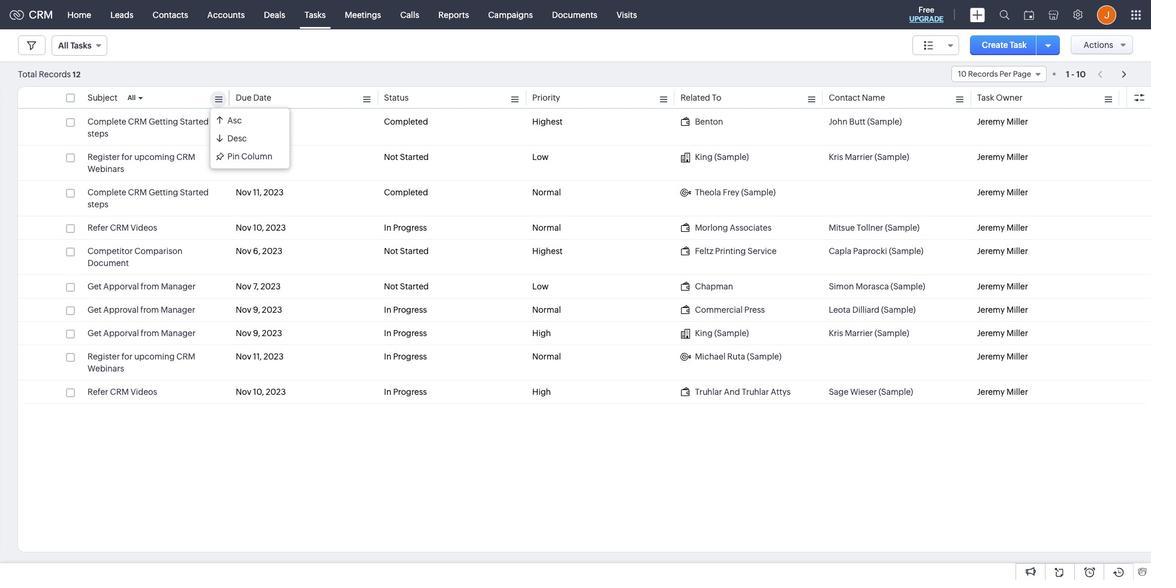 Task type: describe. For each thing, give the bounding box(es) containing it.
register for nov 8, 2023
[[88, 152, 120, 162]]

manager for high
[[161, 329, 196, 338]]

search image
[[999, 10, 1010, 20]]

nov for benton link
[[236, 117, 251, 126]]

accounts link
[[198, 0, 254, 29]]

in for commercial press
[[384, 305, 391, 315]]

jeremy for commercial press link
[[977, 305, 1005, 315]]

nov for theola frey (sample) link
[[236, 188, 251, 197]]

calls
[[400, 10, 419, 19]]

get apporval from manager for nov 7, 2023
[[88, 282, 196, 291]]

mitsue tollner (sample)
[[829, 223, 920, 233]]

miller for sage wieser (sample) link
[[1007, 387, 1028, 397]]

apporval for nov 9, 2023
[[103, 329, 139, 338]]

king for low
[[695, 152, 713, 162]]

profile element
[[1090, 0, 1123, 29]]

8, for complete crm getting started steps
[[253, 117, 260, 126]]

contacts link
[[143, 0, 198, 29]]

home
[[67, 10, 91, 19]]

normal for commercial press
[[532, 305, 561, 315]]

owner
[[996, 93, 1023, 103]]

2023 for truhlar and truhlar attys link
[[266, 387, 286, 397]]

webinars for nov 11, 2023
[[88, 364, 124, 373]]

not started for nov 6, 2023
[[384, 246, 429, 256]]

2023 for the chapman link
[[260, 282, 281, 291]]

comparison
[[134, 246, 183, 256]]

started for nov 6, 2023
[[400, 246, 429, 256]]

complete crm getting started steps for nov 11, 2023
[[88, 188, 209, 209]]

free upgrade
[[909, 5, 944, 23]]

feltz
[[695, 246, 713, 256]]

john butt (sample) link
[[829, 116, 902, 128]]

progress for truhlar and truhlar attys
[[393, 387, 427, 397]]

webinars for nov 8, 2023
[[88, 164, 124, 174]]

michael
[[695, 352, 726, 361]]

0 horizontal spatial task
[[977, 93, 994, 103]]

visits link
[[607, 0, 647, 29]]

jeremy miller for commercial press link
[[977, 305, 1028, 315]]

get for normal
[[88, 305, 102, 315]]

due
[[236, 93, 252, 103]]

benton link
[[681, 116, 723, 128]]

king (sample) for low
[[695, 152, 749, 162]]

related
[[681, 93, 710, 103]]

press
[[744, 305, 765, 315]]

upcoming for nov 8, 2023
[[134, 152, 175, 162]]

started for nov 8, 2023
[[400, 152, 429, 162]]

frey
[[723, 188, 739, 197]]

commercial press
[[695, 305, 765, 315]]

name
[[862, 93, 885, 103]]

register for upcoming crm webinars for nov 8, 2023
[[88, 152, 195, 174]]

document
[[88, 258, 129, 268]]

ruta
[[727, 352, 745, 361]]

jeremy for michael ruta (sample) link
[[977, 352, 1005, 361]]

upgrade
[[909, 15, 944, 23]]

get for high
[[88, 329, 102, 338]]

high for truhlar and truhlar attys
[[532, 387, 551, 397]]

not started for nov 8, 2023
[[384, 152, 429, 162]]

theola frey (sample) link
[[681, 186, 776, 198]]

asc
[[227, 115, 242, 125]]

nov for morlong associates link
[[236, 223, 251, 233]]

jeremy for morlong associates link
[[977, 223, 1005, 233]]

getting for nov 11, 2023
[[149, 188, 178, 197]]

(sample) right tollner
[[885, 223, 920, 233]]

7,
[[253, 282, 259, 291]]

morlong
[[695, 223, 728, 233]]

10, for normal
[[253, 223, 264, 233]]

deals
[[264, 10, 285, 19]]

documents
[[552, 10, 597, 19]]

tasks inside field
[[70, 41, 92, 50]]

in for morlong associates
[[384, 223, 391, 233]]

accounts
[[207, 10, 245, 19]]

in for michael ruta (sample)
[[384, 352, 391, 361]]

get apporval from manager link for nov 7, 2023
[[88, 281, 196, 293]]

nov for michael ruta (sample) link
[[236, 352, 251, 361]]

documents link
[[542, 0, 607, 29]]

jeremy for truhlar and truhlar attys link
[[977, 387, 1005, 397]]

nov 11, 2023 for complete crm getting started steps
[[236, 188, 284, 197]]

task inside button
[[1010, 40, 1027, 50]]

chapman
[[695, 282, 733, 291]]

nov 9, 2023 for get approval from manager
[[236, 305, 282, 315]]

nov 8, 2023 for register for upcoming crm webinars
[[236, 152, 282, 162]]

meetings
[[345, 10, 381, 19]]

sage wieser (sample) link
[[829, 386, 913, 398]]

get approval from manager link
[[88, 304, 195, 316]]

not for nov 8, 2023
[[384, 152, 398, 162]]

benton
[[695, 117, 723, 126]]

attys
[[771, 387, 791, 397]]

page
[[1013, 70, 1031, 79]]

(sample) right 'morasca'
[[891, 282, 925, 291]]

create menu element
[[963, 0, 992, 29]]

priority
[[532, 93, 560, 103]]

jeremy miller for theola frey (sample) link
[[977, 188, 1028, 197]]

highest for not started
[[532, 246, 563, 256]]

service
[[748, 246, 777, 256]]

create task button
[[970, 35, 1039, 55]]

get approval from manager
[[88, 305, 195, 315]]

sage wieser (sample)
[[829, 387, 913, 397]]

competitor
[[88, 246, 133, 256]]

leads link
[[101, 0, 143, 29]]

dilliard
[[852, 305, 879, 315]]

6,
[[253, 246, 260, 256]]

total records 12
[[18, 69, 80, 79]]

feltz printing service
[[695, 246, 777, 256]]

for for nov 8, 2023
[[122, 152, 133, 162]]

pin column
[[227, 151, 272, 161]]

refer crm videos link for normal
[[88, 222, 157, 234]]

michael ruta (sample) link
[[681, 351, 781, 363]]

9, for get apporval from manager
[[253, 329, 260, 338]]

8 jeremy miller from the top
[[977, 329, 1028, 338]]

create
[[982, 40, 1008, 50]]

miller for leota dilliard (sample) link
[[1007, 305, 1028, 315]]

pin
[[227, 151, 240, 161]]

capla paprocki (sample) link
[[829, 245, 923, 257]]

simon
[[829, 282, 854, 291]]

jeremy for the chapman link
[[977, 282, 1005, 291]]

leota dilliard (sample)
[[829, 305, 916, 315]]

records for total
[[39, 69, 71, 79]]

normal for morlong associates
[[532, 223, 561, 233]]

refer crm videos for normal
[[88, 223, 157, 233]]

manager for low
[[161, 282, 196, 291]]

crm link
[[10, 8, 53, 21]]

1 horizontal spatial tasks
[[304, 10, 326, 19]]

competitor comparison document
[[88, 246, 183, 268]]

not started for nov 7, 2023
[[384, 282, 429, 291]]

refer for high
[[88, 387, 108, 397]]

2023 for morlong associates link
[[266, 223, 286, 233]]

complete crm getting started steps link for nov 11, 2023
[[88, 186, 224, 210]]

1 - 10
[[1066, 69, 1086, 79]]

completed for nov 11, 2023
[[384, 188, 428, 197]]

steps for nov 8, 2023
[[88, 129, 108, 138]]

progress for commercial press
[[393, 305, 427, 315]]

jeremy for king (sample) link corresponding to low
[[977, 152, 1005, 162]]

2023 for benton link
[[262, 117, 282, 126]]

kris marrier (sample) link for low
[[829, 151, 909, 163]]

low for king (sample)
[[532, 152, 549, 162]]

wieser
[[850, 387, 877, 397]]

truhlar and truhlar attys link
[[681, 386, 791, 398]]

related to
[[681, 93, 721, 103]]

12
[[73, 70, 80, 79]]

theola frey (sample)
[[695, 188, 776, 197]]

actions
[[1084, 40, 1113, 50]]

(sample) inside 'link'
[[889, 246, 923, 256]]

nov for commercial press link
[[236, 305, 251, 315]]

-
[[1071, 69, 1074, 79]]

reports
[[438, 10, 469, 19]]

due date
[[236, 93, 271, 103]]

nov for the chapman link
[[236, 282, 251, 291]]

started for nov 7, 2023
[[400, 282, 429, 291]]

complete crm getting started steps for nov 8, 2023
[[88, 117, 209, 138]]

king for high
[[695, 329, 713, 338]]

2023 for feltz printing service link
[[262, 246, 282, 256]]

contact
[[829, 93, 860, 103]]

per
[[999, 70, 1011, 79]]

column
[[241, 151, 272, 161]]

home link
[[58, 0, 101, 29]]

10 records per page
[[958, 70, 1031, 79]]

tasks link
[[295, 0, 335, 29]]

capla paprocki (sample)
[[829, 246, 923, 256]]

butt
[[849, 117, 866, 126]]

create menu image
[[970, 7, 985, 22]]

register for upcoming crm webinars link for nov 8, 2023
[[88, 151, 224, 175]]

not for nov 7, 2023
[[384, 282, 398, 291]]

1 horizontal spatial 10
[[1076, 69, 1086, 79]]

mitsue tollner (sample) link
[[829, 222, 920, 234]]

not for nov 6, 2023
[[384, 246, 398, 256]]

from for normal
[[140, 305, 159, 315]]

register for upcoming crm webinars for nov 11, 2023
[[88, 352, 195, 373]]

10, for high
[[253, 387, 264, 397]]

simon morasca (sample)
[[829, 282, 925, 291]]

jeremy for benton link
[[977, 117, 1005, 126]]

capla
[[829, 246, 851, 256]]

nov for truhlar and truhlar attys link
[[236, 387, 251, 397]]

in progress for truhlar
[[384, 387, 427, 397]]

jeremy miller for michael ruta (sample) link
[[977, 352, 1028, 361]]

for for nov 11, 2023
[[122, 352, 133, 361]]



Task type: locate. For each thing, give the bounding box(es) containing it.
marrier for high
[[845, 329, 873, 338]]

getting for nov 8, 2023
[[149, 117, 178, 126]]

campaigns
[[488, 10, 533, 19]]

0 horizontal spatial 10
[[958, 70, 966, 79]]

0 vertical spatial highest
[[532, 117, 563, 126]]

2 refer crm videos from the top
[[88, 387, 157, 397]]

steps for nov 11, 2023
[[88, 200, 108, 209]]

(sample) up michael ruta (sample) link
[[714, 329, 749, 338]]

2023 for theola frey (sample) link
[[263, 188, 284, 197]]

0 vertical spatial kris
[[829, 152, 843, 162]]

0 vertical spatial king (sample)
[[695, 152, 749, 162]]

jeremy miller for feltz printing service link
[[977, 246, 1028, 256]]

1 vertical spatial steps
[[88, 200, 108, 209]]

1 getting from the top
[[149, 117, 178, 126]]

11, for register for upcoming crm webinars
[[253, 352, 262, 361]]

4 in progress from the top
[[384, 352, 427, 361]]

0 horizontal spatial tasks
[[70, 41, 92, 50]]

task owner
[[977, 93, 1023, 103]]

1 vertical spatial tasks
[[70, 41, 92, 50]]

from up the get approval from manager
[[141, 282, 159, 291]]

0 vertical spatial low
[[532, 152, 549, 162]]

10 jeremy from the top
[[977, 387, 1005, 397]]

1 vertical spatial apporval
[[103, 329, 139, 338]]

2 vertical spatial not started
[[384, 282, 429, 291]]

nov 10, 2023 for high
[[236, 387, 286, 397]]

1 vertical spatial all
[[127, 94, 136, 101]]

1 steps from the top
[[88, 129, 108, 138]]

all right subject
[[127, 94, 136, 101]]

kris
[[829, 152, 843, 162], [829, 329, 843, 338]]

complete crm getting started steps up 'comparison'
[[88, 188, 209, 209]]

8, right pin
[[253, 152, 260, 162]]

king (sample) link for low
[[681, 151, 749, 163]]

feltz printing service link
[[681, 245, 777, 257]]

nov for king (sample) link for high
[[236, 329, 251, 338]]

truhlar right and
[[742, 387, 769, 397]]

manager right approval
[[161, 305, 195, 315]]

(sample) down leota dilliard (sample) link
[[875, 329, 909, 338]]

john butt (sample)
[[829, 117, 902, 126]]

0 vertical spatial king (sample) link
[[681, 151, 749, 163]]

register down subject
[[88, 152, 120, 162]]

4 in from the top
[[384, 352, 391, 361]]

king down benton link
[[695, 152, 713, 162]]

all for all tasks
[[58, 41, 69, 50]]

1 vertical spatial kris marrier (sample) link
[[829, 327, 909, 339]]

complete down subject
[[88, 117, 126, 126]]

0 vertical spatial refer crm videos link
[[88, 222, 157, 234]]

started
[[180, 117, 209, 126], [400, 152, 429, 162], [180, 188, 209, 197], [400, 246, 429, 256], [400, 282, 429, 291]]

8 miller from the top
[[1007, 329, 1028, 338]]

2 progress from the top
[[393, 305, 427, 315]]

nov for king (sample) link corresponding to low
[[236, 152, 251, 162]]

9 jeremy miller from the top
[[977, 352, 1028, 361]]

from right approval
[[140, 305, 159, 315]]

0 vertical spatial steps
[[88, 129, 108, 138]]

0 vertical spatial apporval
[[103, 282, 139, 291]]

complete for nov 11, 2023
[[88, 188, 126, 197]]

2 kris from the top
[[829, 329, 843, 338]]

in
[[384, 223, 391, 233], [384, 305, 391, 315], [384, 329, 391, 338], [384, 352, 391, 361], [384, 387, 391, 397]]

3 not from the top
[[384, 282, 398, 291]]

1 11, from the top
[[253, 188, 262, 197]]

progress for king (sample)
[[393, 329, 427, 338]]

get apporval from manager link up the get approval from manager
[[88, 281, 196, 293]]

2 steps from the top
[[88, 200, 108, 209]]

2 register from the top
[[88, 352, 120, 361]]

1 vertical spatial nov 9, 2023
[[236, 329, 282, 338]]

1
[[1066, 69, 1069, 79]]

apporval up approval
[[103, 282, 139, 291]]

miller for "simon morasca (sample)" link
[[1007, 282, 1028, 291]]

truhlar left and
[[695, 387, 722, 397]]

simon morasca (sample) link
[[829, 281, 925, 293]]

6 jeremy from the top
[[977, 282, 1005, 291]]

king (sample) link down benton
[[681, 151, 749, 163]]

1 vertical spatial get apporval from manager
[[88, 329, 196, 338]]

2 refer crm videos link from the top
[[88, 386, 157, 398]]

0 vertical spatial 9,
[[253, 305, 260, 315]]

0 vertical spatial king
[[695, 152, 713, 162]]

approval
[[103, 305, 139, 315]]

jeremy miller for benton link
[[977, 117, 1028, 126]]

theola
[[695, 188, 721, 197]]

get down get approval from manager link
[[88, 329, 102, 338]]

1 vertical spatial from
[[140, 305, 159, 315]]

2 complete from the top
[[88, 188, 126, 197]]

0 vertical spatial upcoming
[[134, 152, 175, 162]]

1 for from the top
[[122, 152, 133, 162]]

5 in from the top
[[384, 387, 391, 397]]

1 vertical spatial register
[[88, 352, 120, 361]]

register
[[88, 152, 120, 162], [88, 352, 120, 361]]

search element
[[992, 0, 1017, 29]]

0 vertical spatial nov 10, 2023
[[236, 223, 286, 233]]

11, for complete crm getting started steps
[[253, 188, 262, 197]]

normal for theola frey (sample)
[[532, 188, 561, 197]]

2 vertical spatial manager
[[161, 329, 196, 338]]

king (sample) link down commercial
[[681, 327, 749, 339]]

1 vertical spatial manager
[[161, 305, 195, 315]]

morlong associates link
[[681, 222, 772, 234]]

0 vertical spatial complete crm getting started steps link
[[88, 116, 224, 140]]

0 vertical spatial videos
[[131, 223, 157, 233]]

1 horizontal spatial truhlar
[[742, 387, 769, 397]]

1 in from the top
[[384, 223, 391, 233]]

jeremy for feltz printing service link
[[977, 246, 1005, 256]]

miller for capla paprocki (sample) 'link'
[[1007, 246, 1028, 256]]

1 vertical spatial register for upcoming crm webinars link
[[88, 351, 224, 375]]

2 complete crm getting started steps from the top
[[88, 188, 209, 209]]

2023 for michael ruta (sample) link
[[263, 352, 284, 361]]

3 normal from the top
[[532, 305, 561, 315]]

kris marrier (sample) for low
[[829, 152, 909, 162]]

0 vertical spatial nov 11, 2023
[[236, 188, 284, 197]]

0 vertical spatial 10,
[[253, 223, 264, 233]]

nov 11, 2023 for register for upcoming crm webinars
[[236, 352, 284, 361]]

5 jeremy miller from the top
[[977, 246, 1028, 256]]

1 vertical spatial register for upcoming crm webinars
[[88, 352, 195, 373]]

contacts
[[153, 10, 188, 19]]

1 progress from the top
[[393, 223, 427, 233]]

4 jeremy from the top
[[977, 223, 1005, 233]]

2 completed from the top
[[384, 188, 428, 197]]

0 vertical spatial nov 9, 2023
[[236, 305, 282, 315]]

king
[[695, 152, 713, 162], [695, 329, 713, 338]]

2 in from the top
[[384, 305, 391, 315]]

1 vertical spatial videos
[[131, 387, 157, 397]]

7 jeremy from the top
[[977, 305, 1005, 315]]

completed
[[384, 117, 428, 126], [384, 188, 428, 197]]

1 complete crm getting started steps from the top
[[88, 117, 209, 138]]

1 nov from the top
[[236, 117, 251, 126]]

2 jeremy miller from the top
[[977, 152, 1028, 162]]

in progress for king
[[384, 329, 427, 338]]

0 vertical spatial get
[[88, 282, 102, 291]]

sage
[[829, 387, 849, 397]]

0 vertical spatial 11,
[[253, 188, 262, 197]]

nov for feltz printing service link
[[236, 246, 251, 256]]

tollner
[[857, 223, 883, 233]]

high for king (sample)
[[532, 329, 551, 338]]

0 vertical spatial webinars
[[88, 164, 124, 174]]

0 vertical spatial complete crm getting started steps
[[88, 117, 209, 138]]

1 8, from the top
[[253, 117, 260, 126]]

(sample) right wieser
[[879, 387, 913, 397]]

records inside field
[[968, 70, 998, 79]]

1 completed from the top
[[384, 117, 428, 126]]

1 high from the top
[[532, 329, 551, 338]]

2 nov 9, 2023 from the top
[[236, 329, 282, 338]]

from
[[141, 282, 159, 291], [140, 305, 159, 315], [141, 329, 159, 338]]

6 jeremy miller from the top
[[977, 282, 1028, 291]]

6 nov from the top
[[236, 282, 251, 291]]

manager down get approval from manager link
[[161, 329, 196, 338]]

marrier for low
[[845, 152, 873, 162]]

9,
[[253, 305, 260, 315], [253, 329, 260, 338]]

getting
[[149, 117, 178, 126], [149, 188, 178, 197]]

kris marrier (sample)
[[829, 152, 909, 162], [829, 329, 909, 338]]

records left per
[[968, 70, 998, 79]]

tasks up 12
[[70, 41, 92, 50]]

1 vertical spatial not started
[[384, 246, 429, 256]]

tasks right deals
[[304, 10, 326, 19]]

None field
[[912, 35, 959, 55]]

3 in progress from the top
[[384, 329, 427, 338]]

calendar image
[[1024, 10, 1034, 19]]

register down approval
[[88, 352, 120, 361]]

2 webinars from the top
[[88, 364, 124, 373]]

10 nov from the top
[[236, 387, 251, 397]]

get apporval from manager up the get approval from manager
[[88, 282, 196, 291]]

0 vertical spatial not started
[[384, 152, 429, 162]]

0 vertical spatial refer
[[88, 223, 108, 233]]

1 vertical spatial 8,
[[253, 152, 260, 162]]

tasks
[[304, 10, 326, 19], [70, 41, 92, 50]]

normal for michael ruta (sample)
[[532, 352, 561, 361]]

3 miller from the top
[[1007, 188, 1028, 197]]

all for all
[[127, 94, 136, 101]]

profile image
[[1097, 5, 1116, 24]]

visits
[[617, 10, 637, 19]]

1 refer crm videos from the top
[[88, 223, 157, 233]]

2 miller from the top
[[1007, 152, 1028, 162]]

in for king (sample)
[[384, 329, 391, 338]]

2 get apporval from manager from the top
[[88, 329, 196, 338]]

(sample) down john butt (sample) link at right
[[875, 152, 909, 162]]

logo image
[[10, 10, 24, 19]]

1 vertical spatial 9,
[[253, 329, 260, 338]]

2 apporval from the top
[[103, 329, 139, 338]]

task
[[1010, 40, 1027, 50], [977, 93, 994, 103]]

2 for from the top
[[122, 352, 133, 361]]

2 vertical spatial get
[[88, 329, 102, 338]]

desc
[[227, 133, 247, 143]]

printing
[[715, 246, 746, 256]]

complete up 'competitor'
[[88, 188, 126, 197]]

5 jeremy from the top
[[977, 246, 1005, 256]]

and
[[724, 387, 740, 397]]

in progress for michael
[[384, 352, 427, 361]]

2 king (sample) from the top
[[695, 329, 749, 338]]

0 vertical spatial refer crm videos
[[88, 223, 157, 233]]

7 miller from the top
[[1007, 305, 1028, 315]]

1 king (sample) from the top
[[695, 152, 749, 162]]

0 horizontal spatial all
[[58, 41, 69, 50]]

meetings link
[[335, 0, 391, 29]]

(sample) right "ruta"
[[747, 352, 781, 361]]

0 vertical spatial register
[[88, 152, 120, 162]]

all inside field
[[58, 41, 69, 50]]

videos for normal
[[131, 223, 157, 233]]

2 low from the top
[[532, 282, 549, 291]]

total
[[18, 69, 37, 79]]

2 refer from the top
[[88, 387, 108, 397]]

0 vertical spatial kris marrier (sample)
[[829, 152, 909, 162]]

nov 11, 2023
[[236, 188, 284, 197], [236, 352, 284, 361]]

1 get from the top
[[88, 282, 102, 291]]

truhlar
[[695, 387, 722, 397], [742, 387, 769, 397]]

3 jeremy from the top
[[977, 188, 1005, 197]]

date
[[253, 93, 271, 103]]

refer for normal
[[88, 223, 108, 233]]

1 not from the top
[[384, 152, 398, 162]]

nov 6, 2023
[[236, 246, 282, 256]]

get left approval
[[88, 305, 102, 315]]

2 vertical spatial not
[[384, 282, 398, 291]]

to
[[712, 93, 721, 103]]

0 vertical spatial tasks
[[304, 10, 326, 19]]

marrier down dilliard
[[845, 329, 873, 338]]

progress for morlong associates
[[393, 223, 427, 233]]

9, for get approval from manager
[[253, 305, 260, 315]]

1 complete crm getting started steps link from the top
[[88, 116, 224, 140]]

nov 8, 2023 down the desc
[[236, 152, 282, 162]]

1 nov 11, 2023 from the top
[[236, 188, 284, 197]]

1 truhlar from the left
[[695, 387, 722, 397]]

jeremy for theola frey (sample) link
[[977, 188, 1005, 197]]

jeremy for king (sample) link for high
[[977, 329, 1005, 338]]

nov 9, 2023
[[236, 305, 282, 315], [236, 329, 282, 338]]

8 jeremy from the top
[[977, 329, 1005, 338]]

leota
[[829, 305, 851, 315]]

0 vertical spatial task
[[1010, 40, 1027, 50]]

all
[[58, 41, 69, 50], [127, 94, 136, 101]]

3 get from the top
[[88, 329, 102, 338]]

1 vertical spatial nov 10, 2023
[[236, 387, 286, 397]]

jeremy miller for the chapman link
[[977, 282, 1028, 291]]

1 horizontal spatial records
[[968, 70, 998, 79]]

1 vertical spatial completed
[[384, 188, 428, 197]]

commercial
[[695, 305, 743, 315]]

8, right asc
[[253, 117, 260, 126]]

kris marrier (sample) down dilliard
[[829, 329, 909, 338]]

all tasks
[[58, 41, 92, 50]]

commercial press link
[[681, 304, 765, 316]]

1 vertical spatial webinars
[[88, 364, 124, 373]]

0 vertical spatial register for upcoming crm webinars link
[[88, 151, 224, 175]]

10 left per
[[958, 70, 966, 79]]

get down "document"
[[88, 282, 102, 291]]

2 in progress from the top
[[384, 305, 427, 315]]

2 upcoming from the top
[[134, 352, 175, 361]]

low for chapman
[[532, 282, 549, 291]]

1 marrier from the top
[[845, 152, 873, 162]]

upcoming for nov 11, 2023
[[134, 352, 175, 361]]

2 high from the top
[[532, 387, 551, 397]]

manager down competitor comparison document link
[[161, 282, 196, 291]]

size image
[[924, 40, 933, 51]]

from down the get approval from manager
[[141, 329, 159, 338]]

2 normal from the top
[[532, 223, 561, 233]]

10 Records Per Page field
[[951, 66, 1047, 82]]

2 register for upcoming crm webinars link from the top
[[88, 351, 224, 375]]

1 complete from the top
[[88, 117, 126, 126]]

get apporval from manager down the get approval from manager
[[88, 329, 196, 338]]

1 kris marrier (sample) link from the top
[[829, 151, 909, 163]]

1 get apporval from manager from the top
[[88, 282, 196, 291]]

(sample) down name
[[867, 117, 902, 126]]

9 miller from the top
[[1007, 352, 1028, 361]]

1 vertical spatial upcoming
[[134, 352, 175, 361]]

0 vertical spatial for
[[122, 152, 133, 162]]

register for upcoming crm webinars link for nov 11, 2023
[[88, 351, 224, 375]]

1 vertical spatial refer crm videos
[[88, 387, 157, 397]]

kris marrier (sample) link down john butt (sample) link at right
[[829, 151, 909, 163]]

progress for michael ruta (sample)
[[393, 352, 427, 361]]

kris marrier (sample) down john butt (sample) link at right
[[829, 152, 909, 162]]

2 jeremy from the top
[[977, 152, 1005, 162]]

1 vertical spatial marrier
[[845, 329, 873, 338]]

(sample) up frey
[[714, 152, 749, 162]]

normal
[[532, 188, 561, 197], [532, 223, 561, 233], [532, 305, 561, 315], [532, 352, 561, 361]]

task left owner
[[977, 93, 994, 103]]

free
[[919, 5, 934, 14]]

0 vertical spatial 8,
[[253, 117, 260, 126]]

0 vertical spatial from
[[141, 282, 159, 291]]

2 not started from the top
[[384, 246, 429, 256]]

apporval for nov 7, 2023
[[103, 282, 139, 291]]

2 9, from the top
[[253, 329, 260, 338]]

0 vertical spatial manager
[[161, 282, 196, 291]]

3 not started from the top
[[384, 282, 429, 291]]

1 register from the top
[[88, 152, 120, 162]]

2 from from the top
[[140, 305, 159, 315]]

1 10, from the top
[[253, 223, 264, 233]]

records
[[39, 69, 71, 79], [968, 70, 998, 79]]

0 vertical spatial not
[[384, 152, 398, 162]]

high
[[532, 329, 551, 338], [532, 387, 551, 397]]

10
[[1076, 69, 1086, 79], [958, 70, 966, 79]]

register for nov 11, 2023
[[88, 352, 120, 361]]

1 vertical spatial 11,
[[253, 352, 262, 361]]

truhlar and truhlar attys
[[695, 387, 791, 397]]

records left 12
[[39, 69, 71, 79]]

1 low from the top
[[532, 152, 549, 162]]

4 progress from the top
[[393, 352, 427, 361]]

1 videos from the top
[[131, 223, 157, 233]]

completed for nov 8, 2023
[[384, 117, 428, 126]]

1 vertical spatial not
[[384, 246, 398, 256]]

2 get from the top
[[88, 305, 102, 315]]

4 jeremy miller from the top
[[977, 223, 1028, 233]]

1 vertical spatial kris
[[829, 329, 843, 338]]

10 right the -
[[1076, 69, 1086, 79]]

1 vertical spatial get apporval from manager link
[[88, 327, 196, 339]]

0 horizontal spatial truhlar
[[695, 387, 722, 397]]

2 kris marrier (sample) from the top
[[829, 329, 909, 338]]

from for high
[[141, 329, 159, 338]]

apporval down approval
[[103, 329, 139, 338]]

jeremy miller
[[977, 117, 1028, 126], [977, 152, 1028, 162], [977, 188, 1028, 197], [977, 223, 1028, 233], [977, 246, 1028, 256], [977, 282, 1028, 291], [977, 305, 1028, 315], [977, 329, 1028, 338], [977, 352, 1028, 361], [977, 387, 1028, 397]]

(sample) down "simon morasca (sample)" link
[[881, 305, 916, 315]]

0 vertical spatial get apporval from manager link
[[88, 281, 196, 293]]

marrier down butt
[[845, 152, 873, 162]]

leota dilliard (sample) link
[[829, 304, 916, 316]]

5 in progress from the top
[[384, 387, 427, 397]]

king (sample) down commercial press link
[[695, 329, 749, 338]]

1 nov 9, 2023 from the top
[[236, 305, 282, 315]]

get apporval from manager
[[88, 282, 196, 291], [88, 329, 196, 338]]

king up michael
[[695, 329, 713, 338]]

10,
[[253, 223, 264, 233], [253, 387, 264, 397]]

1 vertical spatial refer crm videos link
[[88, 386, 157, 398]]

complete crm getting started steps down subject
[[88, 117, 209, 138]]

3 nov from the top
[[236, 188, 251, 197]]

1 vertical spatial highest
[[532, 246, 563, 256]]

3 in from the top
[[384, 329, 391, 338]]

get apporval from manager link
[[88, 281, 196, 293], [88, 327, 196, 339]]

register for upcoming crm webinars link
[[88, 151, 224, 175], [88, 351, 224, 375]]

get for low
[[88, 282, 102, 291]]

1 vertical spatial kris marrier (sample)
[[829, 329, 909, 338]]

nov 8, 2023 down date
[[236, 117, 282, 126]]

row group
[[18, 110, 1151, 404]]

1 horizontal spatial all
[[127, 94, 136, 101]]

1 vertical spatial complete crm getting started steps link
[[88, 186, 224, 210]]

contact name
[[829, 93, 885, 103]]

2 truhlar from the left
[[742, 387, 769, 397]]

5 miller from the top
[[1007, 246, 1028, 256]]

miller for low's kris marrier (sample) link
[[1007, 152, 1028, 162]]

2 king (sample) link from the top
[[681, 327, 749, 339]]

2 complete crm getting started steps link from the top
[[88, 186, 224, 210]]

manager for normal
[[161, 305, 195, 315]]

jeremy miller for morlong associates link
[[977, 223, 1028, 233]]

king (sample) up theola frey (sample) link
[[695, 152, 749, 162]]

1 vertical spatial complete crm getting started steps
[[88, 188, 209, 209]]

1 apporval from the top
[[103, 282, 139, 291]]

0 vertical spatial kris marrier (sample) link
[[829, 151, 909, 163]]

2023 for commercial press link
[[262, 305, 282, 315]]

all up total records 12
[[58, 41, 69, 50]]

1 vertical spatial high
[[532, 387, 551, 397]]

(sample) right frey
[[741, 188, 776, 197]]

0 vertical spatial nov 8, 2023
[[236, 117, 282, 126]]

steps up 'competitor'
[[88, 200, 108, 209]]

reports link
[[429, 0, 479, 29]]

1 vertical spatial nov 11, 2023
[[236, 352, 284, 361]]

webinars
[[88, 164, 124, 174], [88, 364, 124, 373]]

get apporval from manager link down the get approval from manager
[[88, 327, 196, 339]]

1 vertical spatial task
[[977, 93, 994, 103]]

in progress for morlong
[[384, 223, 427, 233]]

chapman link
[[681, 281, 733, 293]]

9 jeremy from the top
[[977, 352, 1005, 361]]

john
[[829, 117, 847, 126]]

morasca
[[856, 282, 889, 291]]

1 vertical spatial complete
[[88, 188, 126, 197]]

in progress for commercial
[[384, 305, 427, 315]]

0 vertical spatial register for upcoming crm webinars
[[88, 152, 195, 174]]

1 vertical spatial for
[[122, 352, 133, 361]]

0 vertical spatial marrier
[[845, 152, 873, 162]]

1 vertical spatial king (sample)
[[695, 329, 749, 338]]

for
[[122, 152, 133, 162], [122, 352, 133, 361]]

steps down subject
[[88, 129, 108, 138]]

9 nov from the top
[[236, 352, 251, 361]]

1 vertical spatial refer
[[88, 387, 108, 397]]

1 vertical spatial 10,
[[253, 387, 264, 397]]

All Tasks field
[[52, 35, 107, 56]]

5 progress from the top
[[393, 387, 427, 397]]

0 vertical spatial getting
[[149, 117, 178, 126]]

1 vertical spatial king (sample) link
[[681, 327, 749, 339]]

10 inside field
[[958, 70, 966, 79]]

in progress
[[384, 223, 427, 233], [384, 305, 427, 315], [384, 329, 427, 338], [384, 352, 427, 361], [384, 387, 427, 397]]

get inside get approval from manager link
[[88, 305, 102, 315]]

mitsue
[[829, 223, 855, 233]]

1 horizontal spatial task
[[1010, 40, 1027, 50]]

videos for high
[[131, 387, 157, 397]]

kris marrier (sample) link for high
[[829, 327, 909, 339]]

kris marrier (sample) link down dilliard
[[829, 327, 909, 339]]

1 jeremy miller from the top
[[977, 117, 1028, 126]]

0 vertical spatial complete
[[88, 117, 126, 126]]

highest for completed
[[532, 117, 563, 126]]

morlong associates
[[695, 223, 772, 233]]

1 normal from the top
[[532, 188, 561, 197]]

0 vertical spatial get apporval from manager
[[88, 282, 196, 291]]

0 horizontal spatial records
[[39, 69, 71, 79]]

kris down the john
[[829, 152, 843, 162]]

campaigns link
[[479, 0, 542, 29]]

complete for nov 8, 2023
[[88, 117, 126, 126]]

low
[[532, 152, 549, 162], [532, 282, 549, 291]]

nov 8, 2023
[[236, 117, 282, 126], [236, 152, 282, 162]]

competitor comparison document link
[[88, 245, 224, 269]]

(sample)
[[867, 117, 902, 126], [714, 152, 749, 162], [875, 152, 909, 162], [741, 188, 776, 197], [885, 223, 920, 233], [889, 246, 923, 256], [891, 282, 925, 291], [881, 305, 916, 315], [714, 329, 749, 338], [875, 329, 909, 338], [747, 352, 781, 361], [879, 387, 913, 397]]

kris down leota
[[829, 329, 843, 338]]

7 nov from the top
[[236, 305, 251, 315]]

register for upcoming crm webinars
[[88, 152, 195, 174], [88, 352, 195, 373]]

1 miller from the top
[[1007, 117, 1028, 126]]

1 vertical spatial getting
[[149, 188, 178, 197]]

1 vertical spatial get
[[88, 305, 102, 315]]

task right create on the top right of the page
[[1010, 40, 1027, 50]]

status
[[384, 93, 409, 103]]

row group containing complete crm getting started steps
[[18, 110, 1151, 404]]

(sample) right paprocki
[[889, 246, 923, 256]]



Task type: vqa. For each thing, say whether or not it's contained in the screenshot.


